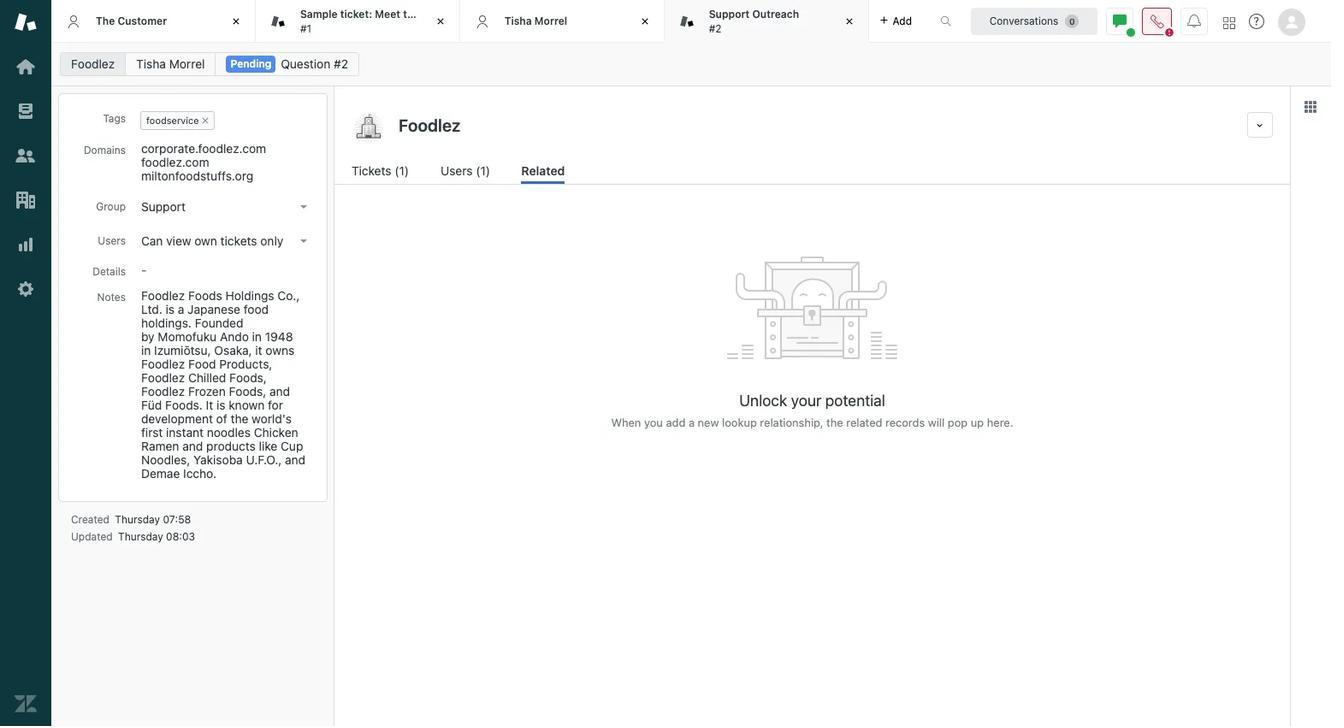 Task type: vqa. For each thing, say whether or not it's contained in the screenshot.
foodservice
yes



Task type: locate. For each thing, give the bounding box(es) containing it.
users for users
[[98, 235, 126, 247]]

close image
[[228, 13, 245, 30], [841, 13, 858, 30]]

1 horizontal spatial tab
[[665, 0, 869, 43]]

corporate.foodlez.com
[[141, 141, 266, 156]]

0 horizontal spatial the
[[231, 412, 249, 426]]

foodlez up holdings. at the top left
[[141, 288, 185, 303]]

1 horizontal spatial close image
[[841, 13, 858, 30]]

foodlez inside 'link'
[[71, 56, 115, 71]]

1 vertical spatial #2
[[334, 56, 348, 71]]

0 horizontal spatial users
[[98, 235, 126, 247]]

pop
[[948, 416, 968, 430]]

food
[[244, 302, 269, 317]]

relationship,
[[760, 416, 824, 430]]

for
[[268, 398, 283, 413]]

thursday left 07:58
[[115, 514, 160, 526]]

u.f.o.,
[[246, 453, 282, 467]]

a left new
[[689, 416, 695, 430]]

foods,
[[229, 371, 267, 385], [229, 384, 266, 399]]

2 close image from the left
[[841, 13, 858, 30]]

icon_org image
[[352, 112, 386, 146]]

and right u.f.o.,
[[285, 453, 306, 467]]

add inside popup button
[[893, 14, 912, 27]]

question
[[281, 56, 331, 71]]

corporate.foodlez.com foodlez.com miltonfoodstuffs.org
[[141, 141, 270, 183]]

support left "outreach"
[[709, 8, 750, 21]]

1 vertical spatial tisha morrel
[[136, 56, 205, 71]]

arrow down image inside 'support' button
[[300, 205, 307, 209]]

2 (1) from the left
[[476, 163, 491, 178]]

1 horizontal spatial support
[[709, 8, 750, 21]]

1 (1) from the left
[[395, 163, 409, 178]]

1 horizontal spatial #2
[[709, 22, 722, 35]]

users (1)
[[441, 163, 491, 178]]

and up world's
[[270, 384, 290, 399]]

0 vertical spatial a
[[178, 302, 184, 317]]

tisha
[[505, 14, 532, 27], [136, 56, 166, 71]]

the right meet at the top left
[[403, 8, 420, 21]]

conversations
[[990, 14, 1059, 27]]

noodles,
[[141, 453, 190, 467]]

0 horizontal spatial close image
[[432, 13, 449, 30]]

tickets
[[221, 234, 257, 248]]

will
[[929, 416, 945, 430]]

0 horizontal spatial #2
[[334, 56, 348, 71]]

support up can
[[141, 199, 186, 214]]

0 horizontal spatial support
[[141, 199, 186, 214]]

0 horizontal spatial tisha morrel
[[136, 56, 205, 71]]

add inside unlock your potential when you add a new lookup relationship, the related records will pop up here.
[[666, 416, 686, 430]]

holdings
[[226, 288, 274, 303]]

foodlez down the
[[71, 56, 115, 71]]

1 close image from the left
[[432, 13, 449, 30]]

1 arrow down image from the top
[[300, 205, 307, 209]]

morrel inside tab
[[535, 14, 568, 27]]

1 horizontal spatial the
[[403, 8, 420, 21]]

close image left the add popup button
[[841, 13, 858, 30]]

thursday left 08:03 at the bottom left of page
[[118, 531, 163, 544]]

notifications image
[[1188, 14, 1202, 28]]

#1
[[300, 22, 312, 35]]

foods.
[[165, 398, 203, 413]]

(1) for tickets (1)
[[395, 163, 409, 178]]

(1)
[[395, 163, 409, 178], [476, 163, 491, 178]]

domains
[[84, 144, 126, 157]]

1 horizontal spatial tisha morrel
[[505, 14, 568, 27]]

foodlez down by momofuku
[[141, 357, 185, 371]]

founded
[[195, 316, 244, 330]]

foodlez link
[[60, 52, 126, 76]]

add
[[893, 14, 912, 27], [666, 416, 686, 430]]

füd
[[141, 398, 162, 413]]

can view own tickets only
[[141, 234, 284, 248]]

foodservice menu
[[137, 108, 313, 134]]

close image right meet at the top left
[[432, 13, 449, 30]]

close image inside tisha morrel tab
[[637, 13, 654, 30]]

2 close image from the left
[[637, 13, 654, 30]]

close image up secondary element on the top
[[637, 13, 654, 30]]

a
[[178, 302, 184, 317], [689, 416, 695, 430]]

0 vertical spatial thursday
[[115, 514, 160, 526]]

1 horizontal spatial tisha
[[505, 14, 532, 27]]

co.,
[[278, 288, 300, 303]]

foodservice
[[146, 115, 199, 126]]

2 arrow down image from the top
[[300, 240, 307, 243]]

tab containing support outreach
[[665, 0, 869, 43]]

(1) left "related"
[[476, 163, 491, 178]]

1 horizontal spatial add
[[893, 14, 912, 27]]

the inside 'sample ticket: meet the ticket #1'
[[403, 8, 420, 21]]

tisha down "the customer" tab
[[136, 56, 166, 71]]

organizations image
[[15, 189, 37, 211]]

can view own tickets only button
[[136, 229, 314, 253]]

0 horizontal spatial (1)
[[395, 163, 409, 178]]

the left related
[[827, 416, 844, 430]]

support inside support outreach #2
[[709, 8, 750, 21]]

related link
[[522, 162, 565, 184]]

0 vertical spatial support
[[709, 8, 750, 21]]

get help image
[[1250, 14, 1265, 29]]

(1) for users (1)
[[476, 163, 491, 178]]

#2 inside secondary element
[[334, 56, 348, 71]]

arrow down image
[[300, 205, 307, 209], [300, 240, 307, 243]]

0 vertical spatial tisha
[[505, 14, 532, 27]]

1 horizontal spatial (1)
[[476, 163, 491, 178]]

ticket:
[[341, 8, 372, 21]]

foodservice link
[[146, 115, 199, 126]]

tabs tab list
[[51, 0, 923, 43]]

foodlez.com
[[141, 155, 209, 169]]

pending
[[231, 57, 272, 70]]

arrow down image inside can view own tickets only button
[[300, 240, 307, 243]]

the right of on the left
[[231, 412, 249, 426]]

1 horizontal spatial users
[[441, 163, 473, 178]]

1 horizontal spatial morrel
[[535, 14, 568, 27]]

#2 inside support outreach #2
[[709, 22, 722, 35]]

users
[[441, 163, 473, 178], [98, 235, 126, 247]]

0 horizontal spatial morrel
[[169, 56, 205, 71]]

users (1) link
[[441, 162, 493, 184]]

1 vertical spatial add
[[666, 416, 686, 430]]

tisha right ticket
[[505, 14, 532, 27]]

thursday
[[115, 514, 160, 526], [118, 531, 163, 544]]

support
[[709, 8, 750, 21], [141, 199, 186, 214]]

0 horizontal spatial add
[[666, 416, 686, 430]]

0 vertical spatial arrow down image
[[300, 205, 307, 209]]

japanese
[[188, 302, 241, 317]]

1 vertical spatial arrow down image
[[300, 240, 307, 243]]

1 close image from the left
[[228, 13, 245, 30]]

first instant
[[141, 425, 204, 440]]

the inside foodlez foods holdings co., ltd. is a japanese food holdings. founded by momofuku ando in 1948 in izumiōtsu, osaka, it owns foodlez food products, foodlez chilled foods, foodlez frozen foods, and füd foods. it is known for development of the world's first instant noodles chicken ramen and products like cup noodles, yakisoba u.f.o., and demae iccho.
[[231, 412, 249, 426]]

1 vertical spatial morrel
[[169, 56, 205, 71]]

support inside button
[[141, 199, 186, 214]]

0 vertical spatial tisha morrel
[[505, 14, 568, 27]]

unlock your potential when you add a new lookup relationship, the related records will pop up here.
[[612, 392, 1014, 430]]

holdings.
[[141, 316, 192, 330]]

records
[[886, 416, 925, 430]]

by momofuku
[[141, 330, 217, 344]]

sample ticket: meet the ticket #1
[[300, 8, 451, 35]]

tab
[[256, 0, 460, 43], [665, 0, 869, 43]]

close image up pending on the top of the page
[[228, 13, 245, 30]]

08:03
[[166, 531, 195, 544]]

close image
[[432, 13, 449, 30], [637, 13, 654, 30]]

users up details
[[98, 235, 126, 247]]

0 vertical spatial #2
[[709, 22, 722, 35]]

0 horizontal spatial tab
[[256, 0, 460, 43]]

1 vertical spatial tisha
[[136, 56, 166, 71]]

sample
[[300, 8, 338, 21]]

1 vertical spatial support
[[141, 199, 186, 214]]

1 horizontal spatial close image
[[637, 13, 654, 30]]

0 vertical spatial morrel
[[535, 14, 568, 27]]

2 tab from the left
[[665, 0, 869, 43]]

2 horizontal spatial the
[[827, 416, 844, 430]]

1 tab from the left
[[256, 0, 460, 43]]

#2 up secondary element on the top
[[709, 22, 722, 35]]

tisha morrel inside tab
[[505, 14, 568, 27]]

ramen and
[[141, 439, 203, 454]]

(1) right "tickets" at the left top of page
[[395, 163, 409, 178]]

views image
[[15, 100, 37, 122]]

1 vertical spatial users
[[98, 235, 126, 247]]

0 vertical spatial add
[[893, 14, 912, 27]]

None text field
[[394, 112, 1241, 138]]

1 horizontal spatial a
[[689, 416, 695, 430]]

a right ltd. is
[[178, 302, 184, 317]]

0 vertical spatial users
[[441, 163, 473, 178]]

tisha morrel
[[505, 14, 568, 27], [136, 56, 205, 71]]

foodlez
[[71, 56, 115, 71], [141, 288, 185, 303], [141, 357, 185, 371], [141, 371, 185, 385], [141, 384, 185, 399]]

1 vertical spatial a
[[689, 416, 695, 430]]

users right tickets (1) link in the left top of the page
[[441, 163, 473, 178]]

0 horizontal spatial a
[[178, 302, 184, 317]]

foodlez up development
[[141, 384, 185, 399]]

frozen
[[188, 384, 226, 399]]

#2 right question
[[334, 56, 348, 71]]

0 horizontal spatial close image
[[228, 13, 245, 30]]

noodles chicken
[[207, 425, 298, 440]]

0 horizontal spatial tisha
[[136, 56, 166, 71]]

add button
[[869, 0, 923, 42]]



Task type: describe. For each thing, give the bounding box(es) containing it.
outreach
[[753, 8, 800, 21]]

miltonfoodstuffs.org
[[141, 169, 253, 183]]

foodlez foods holdings co., ltd. is a japanese food holdings. founded by momofuku ando in 1948 in izumiōtsu, osaka, it owns foodlez food products, foodlez chilled foods, foodlez frozen foods, and füd foods. it is known for development of the world's first instant noodles chicken ramen and products like cup noodles, yakisoba u.f.o., and demae iccho.
[[141, 288, 309, 481]]

support for support outreach #2
[[709, 8, 750, 21]]

tisha inside secondary element
[[136, 56, 166, 71]]

1 vertical spatial and
[[285, 453, 306, 467]]

related
[[522, 163, 565, 178]]

created
[[71, 514, 110, 526]]

only
[[260, 234, 284, 248]]

your
[[792, 392, 822, 410]]

potential
[[826, 392, 886, 410]]

tisha morrel link
[[125, 52, 216, 76]]

zendesk products image
[[1224, 17, 1236, 29]]

tab containing sample ticket: meet the ticket
[[256, 0, 460, 43]]

arrow down image for support
[[300, 205, 307, 209]]

can
[[141, 234, 163, 248]]

like cup
[[259, 439, 303, 454]]

products
[[206, 439, 256, 454]]

close image inside "the customer" tab
[[228, 13, 245, 30]]

created thursday 07:58 updated thursday 08:03
[[71, 514, 195, 544]]

iccho.
[[183, 466, 217, 481]]

get started image
[[15, 56, 37, 78]]

customer
[[118, 14, 167, 27]]

demae
[[141, 466, 180, 481]]

up
[[971, 416, 985, 430]]

secondary element
[[51, 47, 1332, 81]]

the
[[96, 14, 115, 27]]

customers image
[[15, 145, 37, 167]]

tags
[[103, 112, 126, 125]]

food
[[188, 357, 216, 371]]

support for support
[[141, 199, 186, 214]]

ticket
[[422, 8, 451, 21]]

conversations button
[[972, 7, 1098, 35]]

when
[[612, 416, 641, 430]]

details
[[93, 265, 126, 278]]

main element
[[0, 0, 51, 727]]

the customer
[[96, 14, 167, 27]]

own
[[195, 234, 217, 248]]

foodlez up the füd
[[141, 371, 185, 385]]

notes
[[97, 291, 126, 304]]

admin image
[[15, 278, 37, 300]]

products,
[[219, 357, 273, 371]]

tickets (1) link
[[352, 162, 412, 184]]

zendesk image
[[15, 693, 37, 716]]

arrow down image for can view own tickets only
[[300, 240, 307, 243]]

support outreach #2
[[709, 8, 800, 35]]

a inside foodlez foods holdings co., ltd. is a japanese food holdings. founded by momofuku ando in 1948 in izumiōtsu, osaka, it owns foodlez food products, foodlez chilled foods, foodlez frozen foods, and füd foods. it is known for development of the world's first instant noodles chicken ramen and products like cup noodles, yakisoba u.f.o., and demae iccho.
[[178, 302, 184, 317]]

chilled
[[188, 371, 226, 385]]

in izumiōtsu, osaka,
[[141, 343, 252, 358]]

related
[[847, 416, 883, 430]]

world's
[[252, 412, 292, 426]]

owns
[[266, 343, 295, 358]]

unlock
[[740, 392, 788, 410]]

1948
[[265, 330, 293, 344]]

updated
[[71, 531, 113, 544]]

tisha morrel tab
[[460, 0, 665, 43]]

yakisoba
[[194, 453, 243, 467]]

question #2
[[281, 56, 348, 71]]

morrel inside secondary element
[[169, 56, 205, 71]]

ltd. is
[[141, 302, 175, 317]]

1 vertical spatial thursday
[[118, 531, 163, 544]]

tisha inside tab
[[505, 14, 532, 27]]

lookup
[[722, 416, 757, 430]]

07:58
[[163, 514, 191, 526]]

foods, down products,
[[229, 384, 266, 399]]

tisha morrel inside secondary element
[[136, 56, 205, 71]]

tickets (1)
[[352, 163, 409, 178]]

foods, up known
[[229, 371, 267, 385]]

0 vertical spatial and
[[270, 384, 290, 399]]

reporting image
[[15, 234, 37, 256]]

you
[[645, 416, 663, 430]]

is
[[217, 398, 226, 413]]

meet
[[375, 8, 401, 21]]

zendesk support image
[[15, 11, 37, 33]]

button displays agent's chat status as online. image
[[1114, 14, 1127, 28]]

apps image
[[1304, 100, 1318, 114]]

ando in
[[220, 330, 262, 344]]

here.
[[988, 416, 1014, 430]]

new
[[698, 416, 719, 430]]

support button
[[136, 195, 314, 219]]

group
[[96, 200, 126, 213]]

it
[[255, 343, 262, 358]]

it
[[206, 398, 213, 413]]

users for users (1)
[[441, 163, 473, 178]]

view
[[166, 234, 191, 248]]

the customer tab
[[51, 0, 256, 43]]

foods
[[188, 288, 222, 303]]

the inside unlock your potential when you add a new lookup relationship, the related records will pop up here.
[[827, 416, 844, 430]]

of
[[216, 412, 227, 426]]

tickets
[[352, 163, 392, 178]]

a inside unlock your potential when you add a new lookup relationship, the related records will pop up here.
[[689, 416, 695, 430]]

development
[[141, 412, 213, 426]]

known
[[229, 398, 265, 413]]



